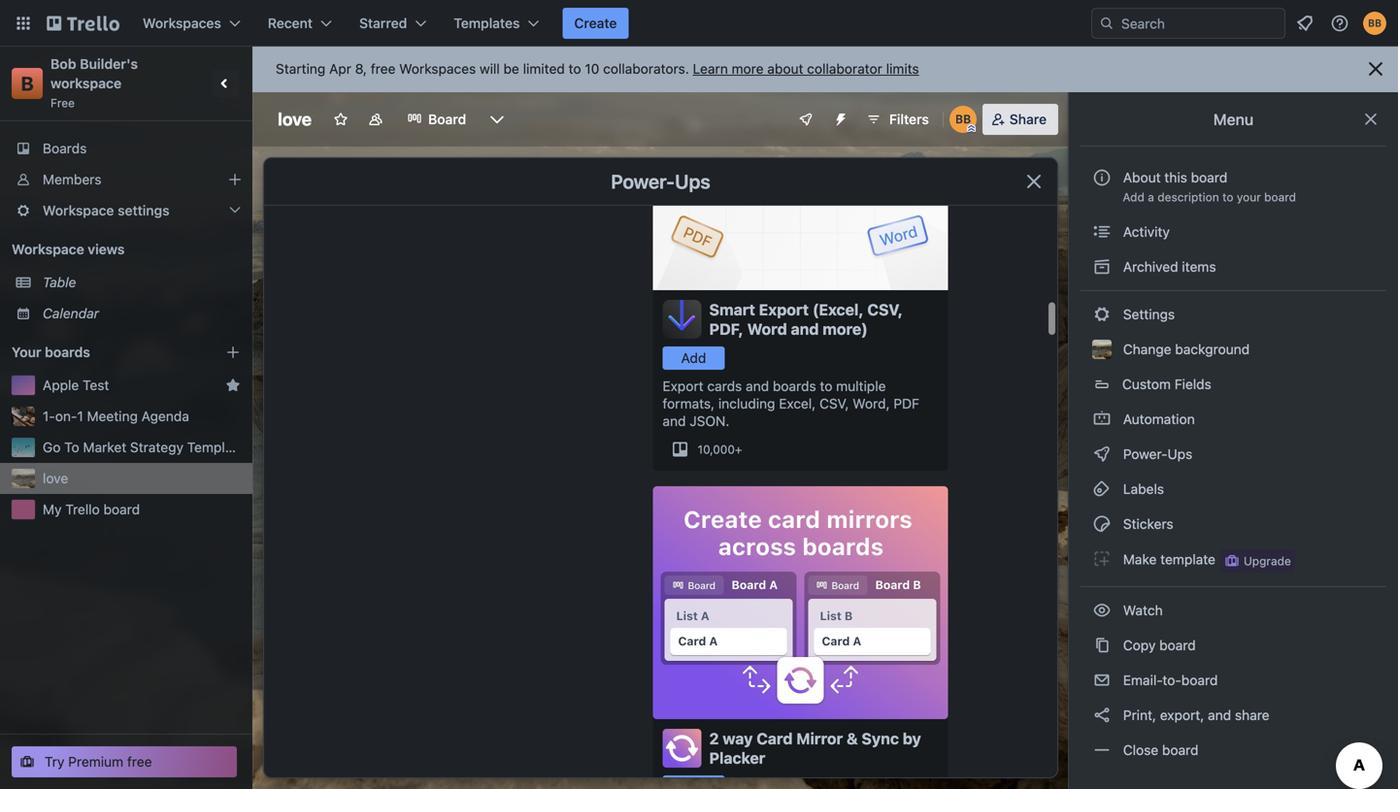 Task type: vqa. For each thing, say whether or not it's contained in the screenshot.
will
yes



Task type: locate. For each thing, give the bounding box(es) containing it.
workspace for workspace settings
[[43, 202, 114, 219]]

1 sm image from the top
[[1093, 222, 1112, 242]]

4 sm image from the top
[[1093, 550, 1112, 569]]

1 horizontal spatial workspaces
[[399, 61, 476, 77]]

my
[[43, 502, 62, 518]]

add left a
[[1123, 190, 1145, 204]]

1 horizontal spatial bob builder (bobbuilder40) image
[[1364, 12, 1387, 35]]

1 vertical spatial workspace
[[12, 241, 84, 257]]

sm image inside power-ups link
[[1093, 445, 1112, 464]]

sm image left email-
[[1093, 671, 1112, 691]]

sm image left automation at the right bottom of the page
[[1093, 410, 1112, 429]]

10,000 +
[[698, 443, 742, 456]]

5 sm image from the top
[[1093, 601, 1112, 621]]

(excel,
[[813, 301, 864, 319]]

1 horizontal spatial love
[[278, 109, 312, 130]]

bob builder (bobbuilder40) image
[[1364, 12, 1387, 35], [950, 106, 977, 133]]

copy board link
[[1081, 630, 1387, 661]]

custom
[[1123, 376, 1171, 392]]

sm image left stickers
[[1093, 515, 1112, 534]]

free right premium
[[127, 754, 152, 770]]

automation link
[[1081, 404, 1387, 435]]

0 horizontal spatial workspaces
[[143, 15, 221, 31]]

export inside export cards and boards to multiple formats, including excel, csv, word, pdf and json.
[[663, 378, 704, 394]]

csv, up more)
[[868, 301, 903, 319]]

boards
[[43, 140, 87, 156]]

board inside 'link'
[[1160, 638, 1196, 654]]

builder's
[[80, 56, 138, 72]]

sm image inside labels link
[[1093, 480, 1112, 499]]

board right your
[[1265, 190, 1297, 204]]

share
[[1010, 111, 1047, 127]]

1 horizontal spatial export
[[759, 301, 809, 319]]

automation
[[1120, 411, 1195, 427]]

to left 10 at top
[[569, 61, 581, 77]]

6 sm image from the top
[[1093, 671, 1112, 691]]

0 vertical spatial bob builder (bobbuilder40) image
[[1364, 12, 1387, 35]]

stickers
[[1120, 516, 1174, 532]]

workspace navigation collapse icon image
[[212, 70, 239, 97]]

settings
[[1120, 306, 1175, 322]]

sm image
[[1093, 222, 1112, 242], [1093, 257, 1112, 277], [1093, 445, 1112, 464], [1093, 480, 1112, 499], [1093, 636, 1112, 656], [1093, 706, 1112, 725], [1093, 741, 1112, 760]]

export inside smart export (excel, csv, pdf, word and more)
[[759, 301, 809, 319]]

5 sm image from the top
[[1093, 636, 1112, 656]]

labels
[[1120, 481, 1164, 497]]

bob builder's workspace free
[[51, 56, 141, 110]]

1 vertical spatial power-ups
[[1120, 446, 1197, 462]]

change background
[[1120, 341, 1250, 357]]

sm image inside close board link
[[1093, 741, 1112, 760]]

1 sm image from the top
[[1093, 305, 1112, 324]]

0 vertical spatial workspaces
[[143, 15, 221, 31]]

more
[[732, 61, 764, 77]]

3 sm image from the top
[[1093, 445, 1112, 464]]

sm image inside email-to-board link
[[1093, 671, 1112, 691]]

market
[[83, 439, 126, 455]]

sm image inside watch link
[[1093, 601, 1112, 621]]

1 vertical spatial csv,
[[820, 396, 849, 412]]

and up including
[[746, 378, 769, 394]]

your boards
[[12, 344, 90, 360]]

board up to-
[[1160, 638, 1196, 654]]

0 horizontal spatial power-
[[611, 170, 675, 193]]

your
[[12, 344, 41, 360]]

2 sm image from the top
[[1093, 257, 1112, 277]]

go to market strategy template link
[[43, 438, 245, 457]]

1 horizontal spatial add
[[1123, 190, 1145, 204]]

0 horizontal spatial to
[[569, 61, 581, 77]]

1 vertical spatial ups
[[1168, 446, 1193, 462]]

export
[[759, 301, 809, 319], [663, 378, 704, 394]]

0 horizontal spatial boards
[[45, 344, 90, 360]]

to
[[569, 61, 581, 77], [1223, 190, 1234, 204], [820, 378, 833, 394]]

calendar
[[43, 305, 99, 321]]

workspace up table on the top of page
[[12, 241, 84, 257]]

workspace
[[43, 202, 114, 219], [12, 241, 84, 257]]

workspace inside popup button
[[43, 202, 114, 219]]

custom fields button
[[1081, 369, 1387, 400]]

close board link
[[1081, 735, 1387, 766]]

meeting
[[87, 408, 138, 424]]

3 sm image from the top
[[1093, 515, 1112, 534]]

power ups image
[[798, 112, 814, 127]]

create
[[574, 15, 617, 31]]

about
[[768, 61, 804, 77]]

search image
[[1099, 16, 1115, 31]]

boards up the excel,
[[773, 378, 816, 394]]

0 vertical spatial export
[[759, 301, 809, 319]]

0 vertical spatial boards
[[45, 344, 90, 360]]

export cards and boards to multiple formats, including excel, csv, word, pdf and json.
[[663, 378, 920, 429]]

sm image inside 'automation' 'link'
[[1093, 410, 1112, 429]]

bob builder (bobbuilder40) image right the filters
[[950, 106, 977, 133]]

workspaces inside dropdown button
[[143, 15, 221, 31]]

2 vertical spatial to
[[820, 378, 833, 394]]

power-ups
[[611, 170, 711, 193], [1120, 446, 1197, 462]]

1 horizontal spatial csv,
[[868, 301, 903, 319]]

to inside about this board add a description to your board
[[1223, 190, 1234, 204]]

1 vertical spatial workspaces
[[399, 61, 476, 77]]

workspaces
[[143, 15, 221, 31], [399, 61, 476, 77]]

0 horizontal spatial export
[[663, 378, 704, 394]]

sm image left watch
[[1093, 601, 1112, 621]]

this
[[1165, 169, 1188, 185]]

workspaces up board link
[[399, 61, 476, 77]]

export up word
[[759, 301, 809, 319]]

0 vertical spatial to
[[569, 61, 581, 77]]

Board name text field
[[268, 104, 322, 135]]

add up formats,
[[681, 350, 706, 366]]

pdf
[[894, 396, 920, 412]]

bob builder (bobbuilder40) image right open information menu image
[[1364, 12, 1387, 35]]

add inside button
[[681, 350, 706, 366]]

workspaces up workspace navigation collapse icon
[[143, 15, 221, 31]]

boards inside export cards and boards to multiple formats, including excel, csv, word, pdf and json.
[[773, 378, 816, 394]]

sm image inside stickers link
[[1093, 515, 1112, 534]]

upgrade
[[1244, 555, 1292, 568]]

primary element
[[0, 0, 1398, 47]]

back to home image
[[47, 8, 119, 39]]

sm image
[[1093, 305, 1112, 324], [1093, 410, 1112, 429], [1093, 515, 1112, 534], [1093, 550, 1112, 569], [1093, 601, 1112, 621], [1093, 671, 1112, 691]]

1 vertical spatial love
[[43, 471, 68, 487]]

email-to-board link
[[1081, 665, 1387, 696]]

1 horizontal spatial free
[[371, 61, 396, 77]]

1 horizontal spatial to
[[820, 378, 833, 394]]

4 sm image from the top
[[1093, 480, 1112, 499]]

7 sm image from the top
[[1093, 741, 1112, 760]]

this member is an admin of this board. image
[[967, 124, 976, 133]]

2 horizontal spatial to
[[1223, 190, 1234, 204]]

agenda
[[142, 408, 189, 424]]

close board
[[1120, 742, 1199, 758]]

workspace settings button
[[0, 195, 253, 226]]

0 horizontal spatial love
[[43, 471, 68, 487]]

free
[[371, 61, 396, 77], [127, 754, 152, 770]]

free right 8,
[[371, 61, 396, 77]]

free
[[51, 96, 75, 110]]

on-
[[55, 408, 77, 424]]

sm image inside print, export, and share link
[[1093, 706, 1112, 725]]

recent button
[[256, 8, 344, 39]]

+
[[735, 443, 742, 456]]

your boards with 5 items element
[[12, 341, 196, 364]]

copy
[[1123, 638, 1156, 654]]

print, export, and share
[[1120, 707, 1270, 724]]

template
[[1161, 552, 1216, 568]]

0 vertical spatial csv,
[[868, 301, 903, 319]]

love link
[[43, 469, 241, 488]]

0 notifications image
[[1294, 12, 1317, 35]]

print, export, and share link
[[1081, 700, 1387, 731]]

sm image for stickers
[[1093, 515, 1112, 534]]

csv,
[[868, 301, 903, 319], [820, 396, 849, 412]]

free inside button
[[127, 754, 152, 770]]

1 vertical spatial add
[[681, 350, 706, 366]]

sm image inside settings link
[[1093, 305, 1112, 324]]

to left your
[[1223, 190, 1234, 204]]

0 vertical spatial power-ups
[[611, 170, 711, 193]]

export,
[[1160, 707, 1205, 724]]

sm image for copy board
[[1093, 636, 1112, 656]]

to-
[[1163, 673, 1182, 689]]

0 horizontal spatial add
[[681, 350, 706, 366]]

0 vertical spatial workspace
[[43, 202, 114, 219]]

and right word
[[791, 320, 819, 338]]

workspace views
[[12, 241, 125, 257]]

premium
[[68, 754, 123, 770]]

love up my at left bottom
[[43, 471, 68, 487]]

csv, down 'multiple'
[[820, 396, 849, 412]]

more)
[[823, 320, 868, 338]]

and
[[791, 320, 819, 338], [746, 378, 769, 394], [663, 413, 686, 429], [1208, 707, 1232, 724]]

0 horizontal spatial ups
[[675, 170, 711, 193]]

1 vertical spatial export
[[663, 378, 704, 394]]

0 vertical spatial love
[[278, 109, 312, 130]]

1 vertical spatial bob builder (bobbuilder40) image
[[950, 106, 977, 133]]

sm image inside the archived items link
[[1093, 257, 1112, 277]]

0 vertical spatial add
[[1123, 190, 1145, 204]]

0 horizontal spatial power-ups
[[611, 170, 711, 193]]

placker
[[709, 749, 766, 768]]

be
[[504, 61, 519, 77]]

try premium free button
[[12, 747, 237, 778]]

to left 'multiple'
[[820, 378, 833, 394]]

boards up apple
[[45, 344, 90, 360]]

word,
[[853, 396, 890, 412]]

labels link
[[1081, 474, 1387, 505]]

1-on-1 meeting agenda link
[[43, 407, 241, 426]]

sm image left make
[[1093, 550, 1112, 569]]

workspace visible image
[[368, 112, 384, 127]]

add
[[1123, 190, 1145, 204], [681, 350, 706, 366]]

1 horizontal spatial ups
[[1168, 446, 1193, 462]]

6 sm image from the top
[[1093, 706, 1112, 725]]

power-
[[611, 170, 675, 193], [1123, 446, 1168, 462]]

power-ups link
[[1081, 439, 1387, 470]]

settings link
[[1081, 299, 1387, 330]]

and down formats,
[[663, 413, 686, 429]]

export up formats,
[[663, 378, 704, 394]]

templates button
[[442, 8, 551, 39]]

2 sm image from the top
[[1093, 410, 1112, 429]]

workspace down the members
[[43, 202, 114, 219]]

boards
[[45, 344, 90, 360], [773, 378, 816, 394]]

0 horizontal spatial csv,
[[820, 396, 849, 412]]

sm image inside copy board 'link'
[[1093, 636, 1112, 656]]

sm image inside activity link
[[1093, 222, 1112, 242]]

1 horizontal spatial power-
[[1123, 446, 1168, 462]]

1 vertical spatial to
[[1223, 190, 1234, 204]]

watch
[[1120, 603, 1167, 619]]

workspace
[[51, 75, 122, 91]]

go to market strategy template
[[43, 439, 245, 455]]

love left star or unstar board image
[[278, 109, 312, 130]]

1 vertical spatial boards
[[773, 378, 816, 394]]

learn
[[693, 61, 728, 77]]

1 horizontal spatial power-ups
[[1120, 446, 1197, 462]]

10
[[585, 61, 600, 77]]

1 vertical spatial free
[[127, 754, 152, 770]]

sm image for watch
[[1093, 601, 1112, 621]]

0 horizontal spatial free
[[127, 754, 152, 770]]

upgrade button
[[1221, 550, 1295, 573]]

1 horizontal spatial boards
[[773, 378, 816, 394]]

change
[[1123, 341, 1172, 357]]

1 vertical spatial power-
[[1123, 446, 1168, 462]]

sm image left settings
[[1093, 305, 1112, 324]]

change background link
[[1081, 334, 1387, 365]]



Task type: describe. For each thing, give the bounding box(es) containing it.
0 vertical spatial ups
[[675, 170, 711, 193]]

board
[[428, 111, 466, 127]]

way
[[723, 730, 753, 748]]

collaborator
[[807, 61, 883, 77]]

board down love link on the bottom
[[103, 502, 140, 518]]

2
[[709, 730, 719, 748]]

sm image for labels
[[1093, 480, 1112, 499]]

sm image for activity
[[1093, 222, 1112, 242]]

2 way card mirror & sync by placker
[[709, 730, 921, 768]]

filters button
[[860, 104, 935, 135]]

Search field
[[1115, 9, 1285, 38]]

automation image
[[825, 104, 853, 131]]

workspace for workspace views
[[12, 241, 84, 257]]

filters
[[890, 111, 929, 127]]

templates
[[454, 15, 520, 31]]

b link
[[12, 68, 43, 99]]

sm image for automation
[[1093, 410, 1112, 429]]

and left share
[[1208, 707, 1232, 724]]

limits
[[886, 61, 919, 77]]

apr
[[329, 61, 351, 77]]

board link
[[395, 104, 478, 135]]

pdf,
[[709, 320, 744, 338]]

json.
[[690, 413, 730, 429]]

csv, inside export cards and boards to multiple formats, including excel, csv, word, pdf and json.
[[820, 396, 849, 412]]

sm image for power-ups
[[1093, 445, 1112, 464]]

sm image for make template
[[1093, 550, 1112, 569]]

about
[[1123, 169, 1161, 185]]

board up description
[[1191, 169, 1228, 185]]

activity
[[1120, 224, 1170, 240]]

limited
[[523, 61, 565, 77]]

my trello board
[[43, 502, 140, 518]]

10,000
[[698, 443, 735, 456]]

starting apr 8, free workspaces will be limited to 10 collaborators. learn more about collaborator limits
[[276, 61, 919, 77]]

boards link
[[0, 133, 253, 164]]

1-on-1 meeting agenda
[[43, 408, 189, 424]]

make template
[[1120, 552, 1216, 568]]

description
[[1158, 190, 1220, 204]]

0 vertical spatial free
[[371, 61, 396, 77]]

love inside board name text field
[[278, 109, 312, 130]]

board down the export,
[[1162, 742, 1199, 758]]

add inside about this board add a description to your board
[[1123, 190, 1145, 204]]

trello
[[65, 502, 100, 518]]

sm image for settings
[[1093, 305, 1112, 324]]

activity link
[[1081, 217, 1387, 248]]

close
[[1123, 742, 1159, 758]]

table link
[[43, 273, 241, 292]]

a
[[1148, 190, 1155, 204]]

excel,
[[779, 396, 816, 412]]

0 vertical spatial power-
[[611, 170, 675, 193]]

board up print, export, and share
[[1182, 673, 1218, 689]]

&
[[847, 730, 858, 748]]

test
[[83, 377, 109, 393]]

bob
[[51, 56, 76, 72]]

share button
[[983, 104, 1059, 135]]

including
[[719, 396, 775, 412]]

create button
[[563, 8, 629, 39]]

archived items
[[1120, 259, 1216, 275]]

sm image for close board
[[1093, 741, 1112, 760]]

smart export (excel, csv, pdf, word and more)
[[709, 301, 903, 338]]

background
[[1175, 341, 1250, 357]]

menu
[[1214, 110, 1254, 129]]

print,
[[1123, 707, 1157, 724]]

to
[[64, 439, 79, 455]]

starred button
[[348, 8, 438, 39]]

your
[[1237, 190, 1261, 204]]

stickers link
[[1081, 509, 1387, 540]]

learn more about collaborator limits link
[[693, 61, 919, 77]]

custom fields
[[1123, 376, 1212, 392]]

workspace settings
[[43, 202, 170, 219]]

starting
[[276, 61, 326, 77]]

multiple
[[836, 378, 886, 394]]

make
[[1123, 552, 1157, 568]]

apple test link
[[43, 376, 218, 395]]

template
[[187, 439, 245, 455]]

open information menu image
[[1331, 14, 1350, 33]]

add board image
[[225, 345, 241, 360]]

items
[[1182, 259, 1216, 275]]

1-
[[43, 408, 55, 424]]

starred icon image
[[225, 378, 241, 393]]

archived
[[1123, 259, 1179, 275]]

workspaces button
[[131, 8, 252, 39]]

fields
[[1175, 376, 1212, 392]]

by
[[903, 730, 921, 748]]

love inside love link
[[43, 471, 68, 487]]

apple test
[[43, 377, 109, 393]]

starred
[[359, 15, 407, 31]]

star or unstar board image
[[333, 112, 349, 127]]

try
[[45, 754, 64, 770]]

sm image for print, export, and share
[[1093, 706, 1112, 725]]

sync
[[862, 730, 899, 748]]

and inside smart export (excel, csv, pdf, word and more)
[[791, 320, 819, 338]]

email-to-board
[[1120, 673, 1218, 689]]

collaborators.
[[603, 61, 689, 77]]

go
[[43, 439, 61, 455]]

bob builder's workspace link
[[51, 56, 141, 91]]

watch link
[[1081, 595, 1387, 626]]

table
[[43, 274, 76, 290]]

sm image for archived items
[[1093, 257, 1112, 277]]

csv, inside smart export (excel, csv, pdf, word and more)
[[868, 301, 903, 319]]

customize views image
[[488, 110, 507, 129]]

formats,
[[663, 396, 715, 412]]

0 horizontal spatial bob builder (bobbuilder40) image
[[950, 106, 977, 133]]

8,
[[355, 61, 367, 77]]

sm image for email-to-board
[[1093, 671, 1112, 691]]

to inside export cards and boards to multiple formats, including excel, csv, word, pdf and json.
[[820, 378, 833, 394]]



